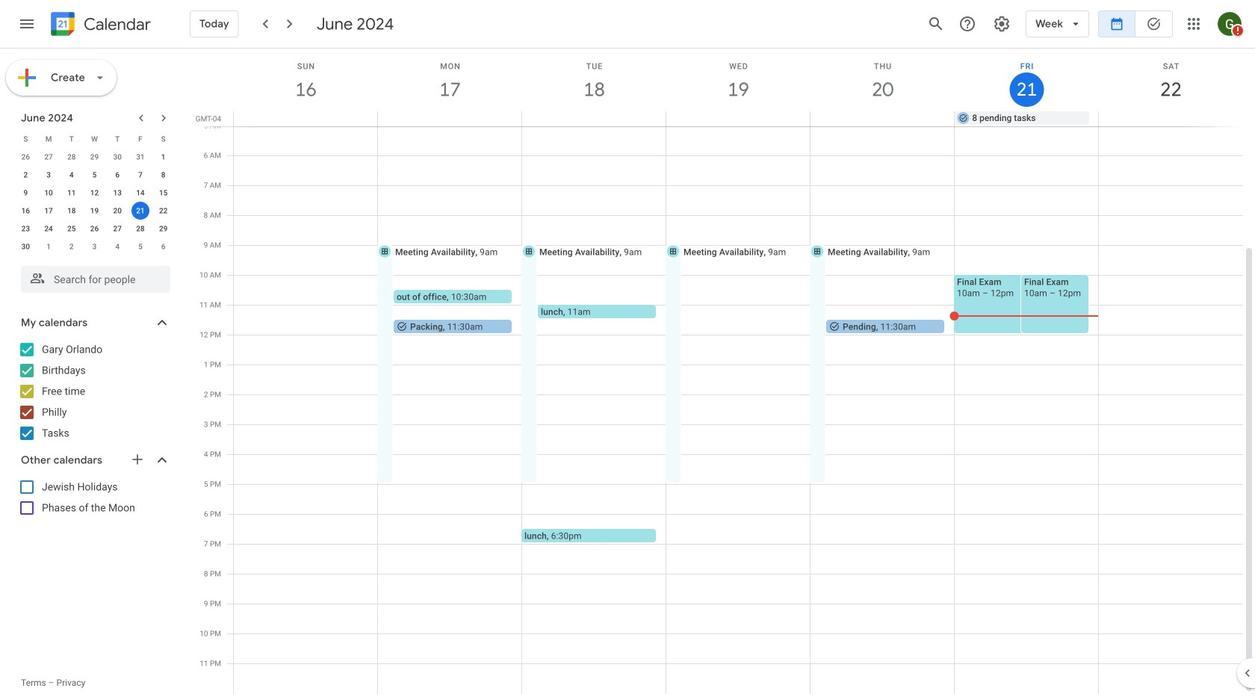 Task type: locate. For each thing, give the bounding box(es) containing it.
main drawer image
[[18, 15, 36, 33]]

my calendars list
[[3, 338, 185, 445]]

22 element
[[154, 202, 172, 220]]

None search field
[[0, 260, 185, 293]]

18 element
[[63, 202, 81, 220]]

19 element
[[86, 202, 103, 220]]

grid
[[191, 49, 1255, 694]]

5 element
[[86, 166, 103, 184]]

cell
[[234, 111, 378, 126], [378, 111, 522, 126], [522, 111, 666, 126], [666, 111, 810, 126], [810, 111, 954, 126], [1099, 111, 1243, 126], [129, 202, 152, 220]]

july 4 element
[[108, 238, 126, 256]]

7 element
[[131, 166, 149, 184]]

tuesday, june 18 element
[[522, 49, 667, 111]]

3 element
[[40, 166, 58, 184]]

monday, june 17 element
[[378, 49, 522, 111]]

heading
[[81, 15, 151, 33]]

row group
[[14, 148, 175, 256]]

may 30 element
[[108, 148, 126, 166]]

june 2024 grid
[[14, 130, 175, 256]]

row
[[227, 111, 1255, 126], [14, 130, 175, 148], [14, 148, 175, 166], [14, 166, 175, 184], [14, 184, 175, 202], [14, 202, 175, 220], [14, 220, 175, 238], [14, 238, 175, 256]]

may 28 element
[[63, 148, 81, 166]]

saturday, june 22 element
[[1099, 49, 1243, 111]]

9 element
[[17, 184, 35, 202]]

settings menu image
[[993, 15, 1011, 33]]

24 element
[[40, 220, 58, 238]]

july 2 element
[[63, 238, 81, 256]]

30 element
[[17, 238, 35, 256]]

july 6 element
[[154, 238, 172, 256]]

16 element
[[17, 202, 35, 220]]

11 element
[[63, 184, 81, 202]]

29 element
[[154, 220, 172, 238]]



Task type: describe. For each thing, give the bounding box(es) containing it.
may 26 element
[[17, 148, 35, 166]]

21, today element
[[131, 202, 149, 220]]

friday, june 21, today element
[[955, 49, 1099, 111]]

1 element
[[154, 148, 172, 166]]

sunday, june 16 element
[[234, 49, 378, 111]]

july 1 element
[[40, 238, 58, 256]]

10 element
[[40, 184, 58, 202]]

july 3 element
[[86, 238, 103, 256]]

27 element
[[108, 220, 126, 238]]

may 27 element
[[40, 148, 58, 166]]

2 element
[[17, 166, 35, 184]]

may 29 element
[[86, 148, 103, 166]]

Search for people text field
[[30, 266, 161, 293]]

may 31 element
[[131, 148, 149, 166]]

20 element
[[108, 202, 126, 220]]

thursday, june 20 element
[[811, 49, 955, 111]]

july 5 element
[[131, 238, 149, 256]]

26 element
[[86, 220, 103, 238]]

cell inside june 2024 grid
[[129, 202, 152, 220]]

15 element
[[154, 184, 172, 202]]

28 element
[[131, 220, 149, 238]]

25 element
[[63, 220, 81, 238]]

calendar element
[[48, 9, 151, 42]]

8 element
[[154, 166, 172, 184]]

6 element
[[108, 166, 126, 184]]

heading inside calendar element
[[81, 15, 151, 33]]

12 element
[[86, 184, 103, 202]]

wednesday, june 19 element
[[667, 49, 811, 111]]

14 element
[[131, 184, 149, 202]]

13 element
[[108, 184, 126, 202]]

other calendars list
[[3, 475, 185, 520]]

17 element
[[40, 202, 58, 220]]

4 element
[[63, 166, 81, 184]]

23 element
[[17, 220, 35, 238]]



Task type: vqa. For each thing, say whether or not it's contained in the screenshot.
May 28 element
yes



